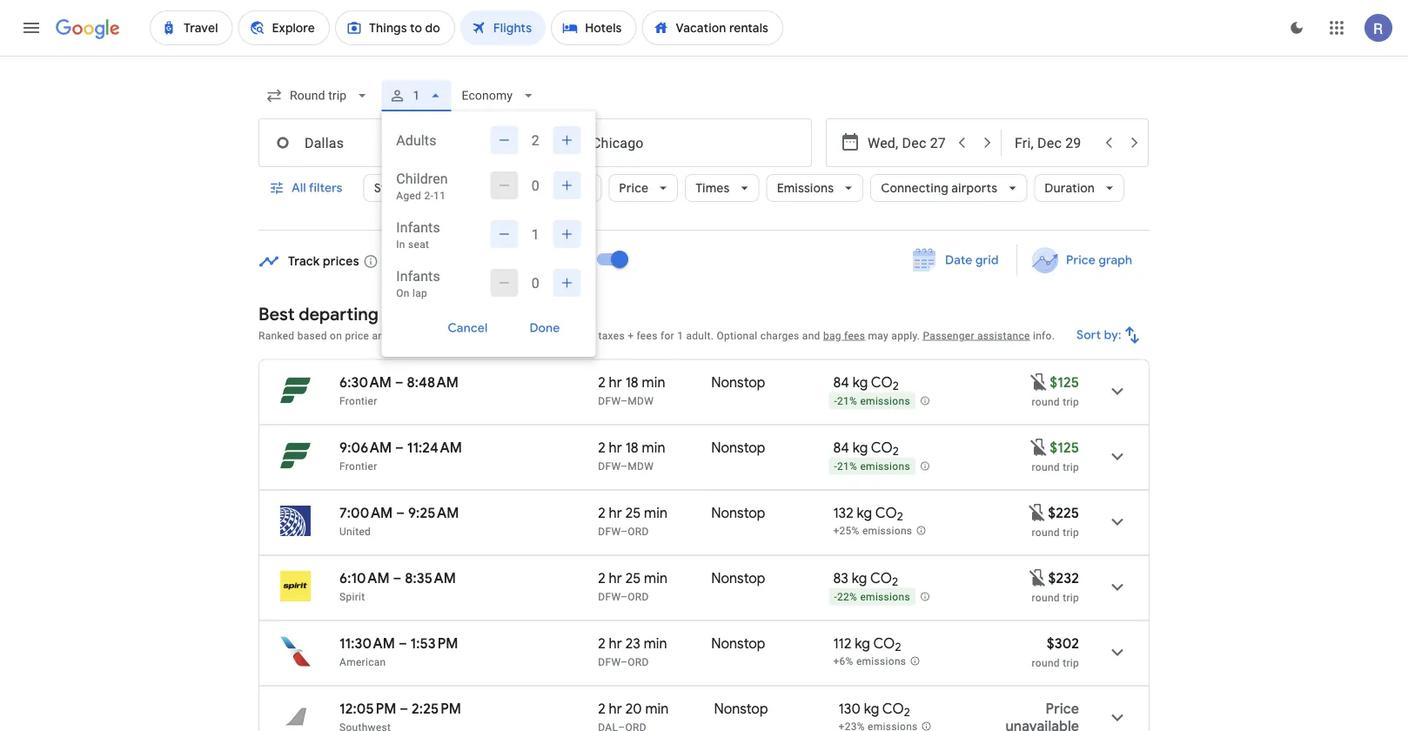 Task type: locate. For each thing, give the bounding box(es) containing it.
84 down bag fees button
[[833, 373, 850, 391]]

connecting airports
[[881, 180, 998, 196]]

hr inside 2 hr 23 min dfw – ord
[[609, 635, 622, 652]]

mdw for 11:24 am
[[628, 460, 654, 472]]

price for price unavailable
[[1046, 700, 1079, 718]]

1 vertical spatial total duration 2 hr 18 min. element
[[598, 439, 712, 459]]

prices
[[484, 330, 515, 342]]

track
[[288, 254, 320, 269]]

1 -21% emissions from the top
[[834, 395, 910, 408]]

None text field
[[539, 118, 812, 167]]

1 18 from the top
[[626, 373, 639, 391]]

0 vertical spatial 1
[[413, 88, 420, 103]]

kg right 83
[[852, 569, 867, 587]]

– inside 7:00 am – 9:25 am united
[[396, 504, 405, 522]]

dec 27 – 29
[[389, 254, 454, 269]]

stops button
[[364, 167, 436, 209]]

Arrival time: 2:25 PM. text field
[[412, 700, 461, 718]]

$302
[[1047, 635, 1079, 652]]

9:06 am
[[340, 439, 392, 457]]

1 vertical spatial this price for this flight doesn't include overhead bin access. if you need a carry-on bag, use the bags filter to update prices. image
[[1029, 437, 1050, 458]]

total duration 2 hr 18 min. element
[[598, 373, 712, 394], [598, 439, 712, 459]]

Return text field
[[1015, 119, 1095, 166]]

4 hr from the top
[[609, 569, 622, 587]]

–
[[395, 373, 404, 391], [621, 395, 628, 407], [395, 439, 404, 457], [621, 460, 628, 472], [396, 504, 405, 522], [621, 525, 628, 538], [393, 569, 402, 587], [621, 591, 628, 603], [399, 635, 407, 652], [621, 656, 628, 668], [400, 700, 409, 718]]

None field
[[259, 80, 378, 111], [455, 80, 544, 111], [259, 80, 378, 111], [455, 80, 544, 111]]

Arrival time: 11:24 AM. text field
[[407, 439, 462, 457]]

21% up 132
[[837, 461, 858, 473]]

1 infants from the top
[[396, 219, 440, 235]]

2 18 from the top
[[626, 439, 639, 457]]

nonstop flight. element for 9:25 am
[[712, 504, 766, 525]]

21% down bag fees button
[[837, 395, 858, 408]]

hr for 9:25 am
[[609, 504, 622, 522]]

2 hr 18 min dfw – mdw for 8:48 am
[[598, 373, 666, 407]]

kg up +25% emissions
[[857, 504, 873, 522]]

1 vertical spatial 2 hr 18 min dfw – mdw
[[598, 439, 666, 472]]

2 25 from the top
[[626, 569, 641, 587]]

1 vertical spatial frontier
[[340, 460, 377, 472]]

0 vertical spatial this price for this flight doesn't include overhead bin access. if you need a carry-on bag, use the bags filter to update prices. image
[[1029, 372, 1050, 392]]

round down $302 text box
[[1032, 657, 1060, 669]]

trip down $232
[[1063, 592, 1079, 604]]

0 vertical spatial 84
[[833, 373, 850, 391]]

1 horizontal spatial 1
[[532, 226, 540, 242]]

1 vertical spatial 2 hr 25 min dfw – ord
[[598, 569, 668, 603]]

0 vertical spatial 21%
[[837, 395, 858, 408]]

2 this price for this flight doesn't include overhead bin access. if you need a carry-on bag, use the bags filter to update prices. image from the top
[[1029, 437, 1050, 458]]

ord for 1:53 pm
[[628, 656, 649, 668]]

6:30 am
[[340, 373, 392, 391]]

infants up 'seat'
[[396, 219, 440, 235]]

prices
[[323, 254, 359, 269]]

3 trip from the top
[[1063, 526, 1079, 538]]

125 US dollars text field
[[1050, 373, 1079, 391]]

5 hr from the top
[[609, 635, 622, 652]]

best
[[259, 303, 295, 325]]

passenger assistance button
[[923, 330, 1030, 342]]

price right bags popup button
[[619, 180, 649, 196]]

hr
[[609, 373, 622, 391], [609, 439, 622, 457], [609, 504, 622, 522], [609, 569, 622, 587], [609, 635, 622, 652], [609, 700, 622, 718]]

1 vertical spatial -
[[834, 461, 837, 473]]

– inside 9:06 am – 11:24 am frontier
[[395, 439, 404, 457]]

round for 8:48 am
[[1032, 396, 1060, 408]]

1 this price for this flight doesn't include overhead bin access. if you need a carry-on bag, use the bags filter to update prices. image from the top
[[1027, 502, 1048, 523]]

$232
[[1049, 569, 1079, 587]]

this price for this flight doesn't include overhead bin access. if you need a carry-on bag, use the bags filter to update prices. image for 8:48 am
[[1029, 372, 1050, 392]]

1 vertical spatial 18
[[626, 439, 639, 457]]

co
[[871, 373, 893, 391], [871, 439, 893, 457], [876, 504, 897, 522], [871, 569, 892, 587], [874, 635, 895, 652], [883, 700, 904, 718]]

kg inside 83 kg co 2
[[852, 569, 867, 587]]

-
[[834, 395, 837, 408], [834, 461, 837, 473], [834, 591, 837, 603]]

min inside 2 hr 23 min dfw – ord
[[644, 635, 667, 652]]

number of passengers dialog
[[382, 111, 596, 357]]

1 - from the top
[[834, 395, 837, 408]]

1 inside best departing flights main content
[[677, 330, 684, 342]]

co up 132 kg co 2
[[871, 439, 893, 457]]

price for price graph
[[1066, 252, 1096, 268]]

nonstop flight. element for 11:24 am
[[712, 439, 766, 459]]

0 vertical spatial 84 kg co 2
[[833, 373, 899, 394]]

0 vertical spatial 2 hr 25 min dfw – ord
[[598, 504, 668, 538]]

hr for 8:35 am
[[609, 569, 622, 587]]

84 up 132
[[833, 439, 850, 457]]

3 ord from the top
[[628, 656, 649, 668]]

infants
[[396, 219, 440, 235], [396, 268, 440, 284]]

kg for 8:48 am
[[853, 373, 868, 391]]

Arrival time: 8:35 AM. text field
[[405, 569, 456, 587]]

2 this price for this flight doesn't include overhead bin access. if you need a carry-on bag, use the bags filter to update prices. image from the top
[[1028, 567, 1049, 588]]

2 hr 18 min dfw – mdw for 11:24 am
[[598, 439, 666, 472]]

1 mdw from the top
[[628, 395, 654, 407]]

0 vertical spatial total duration 2 hr 25 min. element
[[598, 504, 712, 525]]

kg up +6% emissions
[[855, 635, 870, 652]]

trip down 225 us dollars "text box"
[[1063, 526, 1079, 538]]

leaves dallas/fort worth international airport at 9:06 am on wednesday, december 27 and arrives at chicago midway international airport at 11:24 am on wednesday, december 27. element
[[340, 439, 462, 457]]

1 fees from the left
[[637, 330, 658, 342]]

3 dfw from the top
[[598, 525, 621, 538]]

frontier down 9:06 am
[[340, 460, 377, 472]]

flights
[[382, 303, 433, 325]]

5 trip from the top
[[1063, 657, 1079, 669]]

1 84 kg co 2 from the top
[[833, 373, 899, 394]]

trip
[[1063, 396, 1079, 408], [1063, 461, 1079, 473], [1063, 526, 1079, 538], [1063, 592, 1079, 604], [1063, 657, 1079, 669]]

1 vertical spatial total duration 2 hr 25 min. element
[[598, 569, 712, 590]]

lap
[[413, 287, 428, 299]]

co up +25% emissions
[[876, 504, 897, 522]]

fees right bag
[[845, 330, 866, 342]]

3 round from the top
[[1032, 526, 1060, 538]]

1 vertical spatial 21%
[[837, 461, 858, 473]]

leaves dallas/fort worth international airport at 6:30 am on wednesday, december 27 and arrives at chicago midway international airport at 8:48 am on wednesday, december 27. element
[[340, 373, 459, 391]]

emissions up 132 kg co 2
[[860, 461, 910, 473]]

children aged 2-11
[[396, 170, 448, 202]]

25 for 9:25 am
[[626, 504, 641, 522]]

co inside "112 kg co 2"
[[874, 635, 895, 652]]

price left graph
[[1066, 252, 1096, 268]]

2 hr 25 min dfw – ord
[[598, 504, 668, 538], [598, 569, 668, 603]]

-22% emissions
[[834, 591, 910, 603]]

25 for 8:35 am
[[626, 569, 641, 587]]

$125 down sort
[[1050, 373, 1079, 391]]

+6%
[[833, 656, 854, 668]]

change appearance image
[[1276, 7, 1318, 49]]

84
[[833, 373, 850, 391], [833, 439, 850, 457]]

hr for 8:48 am
[[609, 373, 622, 391]]

infants for 1
[[396, 219, 440, 235]]

2 infants from the top
[[396, 268, 440, 284]]

round
[[1032, 396, 1060, 408], [1032, 461, 1060, 473], [1032, 526, 1060, 538], [1032, 592, 1060, 604], [1032, 657, 1060, 669]]

2
[[532, 132, 540, 148], [598, 373, 606, 391], [893, 379, 899, 394], [598, 439, 606, 457], [893, 444, 899, 459], [598, 504, 606, 522], [897, 509, 903, 524], [598, 569, 606, 587], [892, 575, 898, 590], [598, 635, 606, 652], [895, 640, 901, 655], [598, 700, 606, 718], [904, 705, 911, 720]]

1 vertical spatial 25
[[626, 569, 641, 587]]

1 25 from the top
[[626, 504, 641, 522]]

21% for 11:24 am
[[837, 461, 858, 473]]

round trip down 125 us dollars text field
[[1032, 461, 1079, 473]]

2 vertical spatial 1
[[677, 330, 684, 342]]

include
[[517, 330, 553, 342]]

4 trip from the top
[[1063, 592, 1079, 604]]

infants in seat
[[396, 219, 440, 251]]

2 mdw from the top
[[628, 460, 654, 472]]

unavailable
[[1006, 717, 1079, 731]]

co inside 83 kg co 2
[[871, 569, 892, 587]]

1 ord from the top
[[628, 525, 649, 538]]

0 vertical spatial this price for this flight doesn't include overhead bin access. if you need a carry-on bag, use the bags filter to update prices. image
[[1027, 502, 1048, 523]]

frontier down the 6:30 am
[[340, 395, 377, 407]]

1 round from the top
[[1032, 396, 1060, 408]]

1 horizontal spatial fees
[[845, 330, 866, 342]]

2 ord from the top
[[628, 591, 649, 603]]

airports
[[952, 180, 998, 196]]

-21% emissions up 132 kg co 2
[[834, 461, 910, 473]]

0 horizontal spatial 1
[[413, 88, 420, 103]]

passenger
[[923, 330, 975, 342]]

round down $125 text box
[[1032, 396, 1060, 408]]

2 21% from the top
[[837, 461, 858, 473]]

nonstop for 9:25 am
[[712, 504, 766, 522]]

1 hr from the top
[[609, 373, 622, 391]]

this price for this flight doesn't include overhead bin access. if you need a carry-on bag, use the bags filter to update prices. image
[[1029, 372, 1050, 392], [1029, 437, 1050, 458]]

0 vertical spatial mdw
[[628, 395, 654, 407]]

total duration 2 hr 25 min. element
[[598, 504, 712, 525], [598, 569, 712, 590]]

round trip down $125 text box
[[1032, 396, 1079, 408]]

0 vertical spatial -
[[834, 395, 837, 408]]

ord inside 2 hr 23 min dfw – ord
[[628, 656, 649, 668]]

1 vertical spatial infants
[[396, 268, 440, 284]]

2 frontier from the top
[[340, 460, 377, 472]]

fees right +
[[637, 330, 658, 342]]

1 this price for this flight doesn't include overhead bin access. if you need a carry-on bag, use the bags filter to update prices. image from the top
[[1029, 372, 1050, 392]]

- down 83
[[834, 591, 837, 603]]

kg
[[853, 373, 868, 391], [853, 439, 868, 457], [857, 504, 873, 522], [852, 569, 867, 587], [855, 635, 870, 652], [864, 700, 880, 718]]

– inside 6:30 am – 8:48 am frontier
[[395, 373, 404, 391]]

co inside 130 kg co 2
[[883, 700, 904, 718]]

1 right for
[[677, 330, 684, 342]]

1 vertical spatial price
[[1066, 252, 1096, 268]]

1 21% from the top
[[837, 395, 858, 408]]

co down may
[[871, 373, 893, 391]]

kg for 11:24 am
[[853, 439, 868, 457]]

2 2 hr 18 min dfw – mdw from the top
[[598, 439, 666, 472]]

4 round trip from the top
[[1032, 592, 1079, 604]]

emissions down 83 kg co 2
[[860, 591, 910, 603]]

0 vertical spatial ord
[[628, 525, 649, 538]]

-21% emissions
[[834, 395, 910, 408], [834, 461, 910, 473]]

prices include required taxes + fees for 1 adult. optional charges and bag fees may apply. passenger assistance
[[484, 330, 1030, 342]]

4 round from the top
[[1032, 592, 1060, 604]]

2 2 hr 25 min dfw – ord from the top
[[598, 569, 668, 603]]

optional
[[717, 330, 758, 342]]

round for 8:35 am
[[1032, 592, 1060, 604]]

nonstop for 11:24 am
[[712, 439, 766, 457]]

- up 132
[[834, 461, 837, 473]]

21%
[[837, 395, 858, 408], [837, 461, 858, 473]]

aged
[[396, 190, 422, 202]]

5 dfw from the top
[[598, 656, 621, 668]]

dfw for 8:35 am
[[598, 591, 621, 603]]

225 US dollars text field
[[1048, 504, 1079, 522]]

2 horizontal spatial 1
[[677, 330, 684, 342]]

18
[[626, 373, 639, 391], [626, 439, 639, 457]]

trip down $302 text box
[[1063, 657, 1079, 669]]

total duration 2 hr 23 min. element
[[598, 635, 712, 655]]

swap origin and destination. image
[[525, 132, 546, 153]]

2 -21% emissions from the top
[[834, 461, 910, 473]]

$125 left flight details. leaves dallas/fort worth international airport at 9:06 am on wednesday, december 27 and arrives at chicago midway international airport at 11:24 am on wednesday, december 27. icon
[[1050, 439, 1079, 457]]

and left bag
[[803, 330, 821, 342]]

price inside price unavailable
[[1046, 700, 1079, 718]]

0 horizontal spatial fees
[[637, 330, 658, 342]]

1 vertical spatial -21% emissions
[[834, 461, 910, 473]]

ord
[[628, 525, 649, 538], [628, 591, 649, 603], [628, 656, 649, 668]]

any dates
[[530, 254, 588, 269]]

ord for 9:25 am
[[628, 525, 649, 538]]

dfw
[[598, 395, 621, 407], [598, 460, 621, 472], [598, 525, 621, 538], [598, 591, 621, 603], [598, 656, 621, 668]]

0 vertical spatial 0
[[532, 177, 540, 194]]

2 84 from the top
[[833, 439, 850, 457]]

emissions
[[860, 395, 910, 408], [860, 461, 910, 473], [863, 525, 913, 537], [860, 591, 910, 603], [857, 656, 907, 668]]

2 vertical spatial price
[[1046, 700, 1079, 718]]

dfw inside 2 hr 23 min dfw – ord
[[598, 656, 621, 668]]

emissions down "112 kg co 2"
[[857, 656, 907, 668]]

flight details. leaves dallas/fort worth international airport at 9:06 am on wednesday, december 27 and arrives at chicago midway international airport at 11:24 am on wednesday, december 27. image
[[1097, 436, 1139, 477]]

1 vertical spatial $125
[[1050, 439, 1079, 457]]

- down bag
[[834, 395, 837, 408]]

nonstop for 8:48 am
[[712, 373, 766, 391]]

0 vertical spatial price
[[619, 180, 649, 196]]

12:05 pm – 2:25 pm
[[340, 700, 461, 718]]

cancel button
[[427, 314, 509, 342]]

2 total duration 2 hr 25 min. element from the top
[[598, 569, 712, 590]]

main menu image
[[21, 17, 42, 38]]

infants up lap
[[396, 268, 440, 284]]

co inside 132 kg co 2
[[876, 504, 897, 522]]

1 84 from the top
[[833, 373, 850, 391]]

frontier for 9:06 am
[[340, 460, 377, 472]]

3 hr from the top
[[609, 504, 622, 522]]

0 vertical spatial total duration 2 hr 18 min. element
[[598, 373, 712, 394]]

price left flight details. leaves dallas love field at 12:05 pm on wednesday, december 27 and arrives at o'hare international airport at 2:25 pm on wednesday, december 27. icon at the right bottom
[[1046, 700, 1079, 718]]

8:48 am
[[407, 373, 459, 391]]

1 dfw from the top
[[598, 395, 621, 407]]

- for 8:48 am
[[834, 395, 837, 408]]

0 vertical spatial infants
[[396, 219, 440, 235]]

frontier
[[340, 395, 377, 407], [340, 460, 377, 472]]

1 vertical spatial 1
[[532, 226, 540, 242]]

0 vertical spatial 2 hr 18 min dfw – mdw
[[598, 373, 666, 407]]

2 - from the top
[[834, 461, 837, 473]]

price inside popup button
[[619, 180, 649, 196]]

2 hr 18 min dfw – mdw
[[598, 373, 666, 407], [598, 439, 666, 472]]

3 - from the top
[[834, 591, 837, 603]]

frontier inside 9:06 am – 11:24 am frontier
[[340, 460, 377, 472]]

round down $232
[[1032, 592, 1060, 604]]

round down 225 us dollars "text box"
[[1032, 526, 1060, 538]]

round trip down $232
[[1032, 592, 1079, 604]]

2 vertical spatial ord
[[628, 656, 649, 668]]

3 round trip from the top
[[1032, 526, 1079, 538]]

emissions for 8:48 am
[[860, 395, 910, 408]]

2 vertical spatial -
[[834, 591, 837, 603]]

1 vertical spatial ord
[[628, 591, 649, 603]]

graph
[[1099, 252, 1133, 268]]

co for 9:25 am
[[876, 504, 897, 522]]

0
[[532, 177, 540, 194], [532, 275, 540, 291]]

– inside "6:10 am – 8:35 am spirit"
[[393, 569, 402, 587]]

round down 125 us dollars text field
[[1032, 461, 1060, 473]]

0 left bags
[[532, 177, 540, 194]]

co for 1:53 pm
[[874, 635, 895, 652]]

times button
[[685, 167, 760, 209]]

1 0 from the top
[[532, 177, 540, 194]]

5 round from the top
[[1032, 657, 1060, 669]]

1 vertical spatial this price for this flight doesn't include overhead bin access. if you need a carry-on bag, use the bags filter to update prices. image
[[1028, 567, 1049, 588]]

1
[[413, 88, 420, 103], [532, 226, 540, 242], [677, 330, 684, 342]]

+
[[628, 330, 634, 342]]

1 up adults
[[413, 88, 420, 103]]

2 $125 from the top
[[1050, 439, 1079, 457]]

kg inside "112 kg co 2"
[[855, 635, 870, 652]]

this price for this flight doesn't include overhead bin access. if you need a carry-on bag, use the bags filter to update prices. image down $125 text box
[[1029, 437, 1050, 458]]

co for 8:35 am
[[871, 569, 892, 587]]

emissions down may
[[860, 395, 910, 408]]

1 vertical spatial 84
[[833, 439, 850, 457]]

2 round trip from the top
[[1032, 461, 1079, 473]]

price inside button
[[1066, 252, 1096, 268]]

kg inside 132 kg co 2
[[857, 504, 873, 522]]

times
[[696, 180, 730, 196]]

min for 1:53 pm
[[644, 635, 667, 652]]

co right the 130
[[883, 700, 904, 718]]

frontier inside 6:30 am – 8:48 am frontier
[[340, 395, 377, 407]]

1 horizontal spatial and
[[803, 330, 821, 342]]

0 horizontal spatial and
[[372, 330, 390, 342]]

112 kg co 2
[[833, 635, 901, 655]]

trip down $125 text box
[[1063, 396, 1079, 408]]

1 vertical spatial mdw
[[628, 460, 654, 472]]

1 trip from the top
[[1063, 396, 1079, 408]]

None search field
[[259, 75, 1150, 357]]

0 vertical spatial $125
[[1050, 373, 1079, 391]]

leaves dallas/fort worth international airport at 11:30 am on wednesday, december 27 and arrives at o'hare international airport at 1:53 pm on wednesday, december 27. element
[[340, 635, 458, 652]]

leaves dallas love field at 12:05 pm on wednesday, december 27 and arrives at o'hare international airport at 2:25 pm on wednesday, december 27. element
[[340, 700, 461, 718]]

mdw
[[628, 395, 654, 407], [628, 460, 654, 472]]

1 up any
[[532, 226, 540, 242]]

co for 8:48 am
[[871, 373, 893, 391]]

+25%
[[833, 525, 860, 537]]

2 dfw from the top
[[598, 460, 621, 472]]

84 kg co 2 down may
[[833, 373, 899, 394]]

connecting
[[881, 180, 949, 196]]

0 vertical spatial frontier
[[340, 395, 377, 407]]

mdw for 8:48 am
[[628, 395, 654, 407]]

-21% emissions down may
[[834, 395, 910, 408]]

27 – 29
[[415, 254, 454, 269]]

1 vertical spatial 0
[[532, 275, 540, 291]]

0 vertical spatial -21% emissions
[[834, 395, 910, 408]]

2 fees from the left
[[845, 330, 866, 342]]

0 vertical spatial 25
[[626, 504, 641, 522]]

1 $125 from the top
[[1050, 373, 1079, 391]]

0 down any
[[532, 275, 540, 291]]

2 hr from the top
[[609, 439, 622, 457]]

1 2 hr 25 min dfw – ord from the top
[[598, 504, 668, 538]]

Departure text field
[[868, 119, 948, 166]]

co up -22% emissions
[[871, 569, 892, 587]]

round trip for 8:48 am
[[1032, 396, 1079, 408]]

trip down 125 us dollars text field
[[1063, 461, 1079, 473]]

2 round from the top
[[1032, 461, 1060, 473]]

Departure time: 9:06 AM. text field
[[340, 439, 392, 457]]

this price for this flight doesn't include overhead bin access. if you need a carry-on bag, use the bags filter to update prices. image down the assistance
[[1029, 372, 1050, 392]]

4 dfw from the top
[[598, 591, 621, 603]]

bag fees button
[[823, 330, 866, 342]]

kg down bag fees button
[[853, 373, 868, 391]]

round trip down 225 us dollars "text box"
[[1032, 526, 1079, 538]]

2 0 from the top
[[532, 275, 540, 291]]

0 vertical spatial 18
[[626, 373, 639, 391]]

1 total duration 2 hr 25 min. element from the top
[[598, 504, 712, 525]]

1 vertical spatial 84 kg co 2
[[833, 439, 899, 459]]

this price for this flight doesn't include overhead bin access. if you need a carry-on bag, use the bags filter to update prices. image
[[1027, 502, 1048, 523], [1028, 567, 1049, 588]]

nonstop flight. element
[[712, 373, 766, 394], [712, 439, 766, 459], [712, 504, 766, 525], [712, 569, 766, 590], [712, 635, 766, 655], [714, 700, 768, 720]]

price button
[[609, 167, 678, 209]]

leaves dallas/fort worth international airport at 6:10 am on wednesday, december 27 and arrives at o'hare international airport at 8:35 am on wednesday, december 27. element
[[340, 569, 456, 587]]

total duration 2 hr 20 min. element
[[598, 700, 714, 720]]

1 and from the left
[[372, 330, 390, 342]]

2 trip from the top
[[1063, 461, 1079, 473]]

kg up 132 kg co 2
[[853, 439, 868, 457]]

1 frontier from the top
[[340, 395, 377, 407]]

date grid
[[946, 252, 999, 268]]

84 kg co 2 up 132 kg co 2
[[833, 439, 899, 459]]

charges
[[761, 330, 800, 342]]

and right price
[[372, 330, 390, 342]]

kg right the 130
[[864, 700, 880, 718]]

min for 8:48 am
[[642, 373, 666, 391]]

1 round trip from the top
[[1032, 396, 1079, 408]]

co up +6% emissions
[[874, 635, 895, 652]]

1 inside popup button
[[413, 88, 420, 103]]

2 total duration 2 hr 18 min. element from the top
[[598, 439, 712, 459]]

on
[[330, 330, 342, 342]]

total duration 2 hr 25 min. element for 83
[[598, 569, 712, 590]]

1 2 hr 18 min dfw – mdw from the top
[[598, 373, 666, 407]]

1 total duration 2 hr 18 min. element from the top
[[598, 373, 712, 394]]

2 84 kg co 2 from the top
[[833, 439, 899, 459]]



Task type: vqa. For each thing, say whether or not it's contained in the screenshot.


Task type: describe. For each thing, give the bounding box(es) containing it.
132 kg co 2
[[833, 504, 903, 524]]

adult.
[[686, 330, 714, 342]]

connecting airports button
[[871, 167, 1028, 209]]

duration
[[1045, 180, 1095, 196]]

learn more about ranking image
[[458, 328, 473, 343]]

2 hr 25 min dfw – ord for 9:25 am
[[598, 504, 668, 538]]

6:30 am – 8:48 am frontier
[[340, 373, 459, 407]]

22%
[[837, 591, 858, 603]]

round trip for 9:25 am
[[1032, 526, 1079, 538]]

nonstop flight. element for 1:53 pm
[[712, 635, 766, 655]]

11:30 am
[[340, 635, 395, 652]]

this price for this flight doesn't include overhead bin access. if you need a carry-on bag, use the bags filter to update prices. image for $232
[[1028, 567, 1049, 588]]

1:53 pm
[[411, 635, 458, 652]]

emissions down 132 kg co 2
[[863, 525, 913, 537]]

hr for 1:53 pm
[[609, 635, 622, 652]]

232 US dollars text field
[[1049, 569, 1079, 587]]

$225
[[1048, 504, 1079, 522]]

Departure time: 6:10 AM. text field
[[340, 569, 390, 587]]

84 kg co 2 for 11:24 am
[[833, 439, 899, 459]]

1 inside "number of passengers" dialog
[[532, 226, 540, 242]]

round trip for 8:35 am
[[1032, 592, 1079, 604]]

all filters
[[292, 180, 343, 196]]

any
[[530, 254, 553, 269]]

american
[[340, 656, 386, 668]]

flight details. leaves dallas/fort worth international airport at 6:10 am on wednesday, december 27 and arrives at o'hare international airport at 8:35 am on wednesday, december 27. image
[[1097, 566, 1139, 608]]

frontier for 6:30 am
[[340, 395, 377, 407]]

trip for 11:24 am
[[1063, 461, 1079, 473]]

6:10 am
[[340, 569, 390, 587]]

Arrival time: 1:53 PM. text field
[[411, 635, 458, 652]]

infants for 0
[[396, 268, 440, 284]]

nonstop for 8:35 am
[[712, 569, 766, 587]]

– inside 11:30 am – 1:53 pm american
[[399, 635, 407, 652]]

infants on lap
[[396, 268, 440, 299]]

flight details. leaves dallas/fort worth international airport at 7:00 am on wednesday, december 27 and arrives at o'hare international airport at 9:25 am on wednesday, december 27. image
[[1097, 501, 1139, 543]]

trip for 8:35 am
[[1063, 592, 1079, 604]]

1 button
[[382, 75, 451, 117]]

-21% emissions for 8:48 am
[[834, 395, 910, 408]]

2-
[[424, 190, 434, 202]]

children
[[396, 170, 448, 187]]

hr for 11:24 am
[[609, 439, 622, 457]]

nonstop flight. element for 8:35 am
[[712, 569, 766, 590]]

kg inside 130 kg co 2
[[864, 700, 880, 718]]

date grid button
[[900, 245, 1013, 276]]

84 kg co 2 for 8:48 am
[[833, 373, 899, 394]]

$302 round trip
[[1032, 635, 1079, 669]]

leaves dallas/fort worth international airport at 7:00 am on wednesday, december 27 and arrives at o'hare international airport at 9:25 am on wednesday, december 27. element
[[340, 504, 459, 522]]

2 inside "112 kg co 2"
[[895, 640, 901, 655]]

on
[[396, 287, 410, 299]]

Departure time: 7:00 AM. text field
[[340, 504, 393, 522]]

price for price
[[619, 180, 649, 196]]

round for 11:24 am
[[1032, 461, 1060, 473]]

– inside 2 hr 23 min dfw – ord
[[621, 656, 628, 668]]

emissions button
[[767, 167, 864, 209]]

Departure time: 6:30 AM. text field
[[340, 373, 392, 391]]

2 inside 130 kg co 2
[[904, 705, 911, 720]]

ranked based on price and convenience
[[259, 330, 454, 342]]

done button
[[509, 314, 581, 342]]

11:24 am
[[407, 439, 462, 457]]

taxes
[[599, 330, 625, 342]]

this price for this flight doesn't include overhead bin access. if you need a carry-on bag, use the bags filter to update prices. image for $225
[[1027, 502, 1048, 523]]

trip inside $302 round trip
[[1063, 657, 1079, 669]]

2 inside 83 kg co 2
[[892, 575, 898, 590]]

11:30 am – 1:53 pm american
[[340, 635, 458, 668]]

best departing flights
[[259, 303, 433, 325]]

bags button
[[534, 167, 602, 209]]

seat
[[408, 239, 429, 251]]

for
[[661, 330, 675, 342]]

price unavailable
[[1006, 700, 1079, 731]]

all
[[292, 180, 306, 196]]

stops
[[374, 180, 407, 196]]

9:25 am
[[408, 504, 459, 522]]

united
[[340, 525, 371, 538]]

co for 11:24 am
[[871, 439, 893, 457]]

nonstop for 1:53 pm
[[712, 635, 766, 652]]

dfw for 9:25 am
[[598, 525, 621, 538]]

bags
[[544, 180, 572, 196]]

18 for 8:48 am
[[626, 373, 639, 391]]

emissions for 11:24 am
[[860, 461, 910, 473]]

0 for children
[[532, 177, 540, 194]]

125 US dollars text field
[[1050, 439, 1079, 457]]

$125 for 8:48 am
[[1050, 373, 1079, 391]]

84 for 8:48 am
[[833, 373, 850, 391]]

round for 9:25 am
[[1032, 526, 1060, 538]]

8:35 am
[[405, 569, 456, 587]]

may
[[868, 330, 889, 342]]

2:25 pm
[[412, 700, 461, 718]]

none search field containing adults
[[259, 75, 1150, 357]]

adults
[[396, 132, 437, 148]]

- for 8:35 am
[[834, 591, 837, 603]]

min for 8:35 am
[[644, 569, 668, 587]]

flight details. leaves dallas love field at 12:05 pm on wednesday, december 27 and arrives at o'hare international airport at 2:25 pm on wednesday, december 27. image
[[1097, 697, 1139, 731]]

0 for infants
[[532, 275, 540, 291]]

18 for 11:24 am
[[626, 439, 639, 457]]

130 kg co 2
[[839, 700, 911, 720]]

min for 9:25 am
[[644, 504, 668, 522]]

23
[[626, 635, 641, 652]]

total duration 2 hr 18 min. element for 8:48 am
[[598, 373, 712, 394]]

-21% emissions for 11:24 am
[[834, 461, 910, 473]]

dfw for 11:24 am
[[598, 460, 621, 472]]

date
[[946, 252, 973, 268]]

find the best price region
[[259, 239, 1150, 290]]

- for 11:24 am
[[834, 461, 837, 473]]

dec
[[389, 254, 412, 269]]

emissions for 8:35 am
[[860, 591, 910, 603]]

convenience
[[393, 330, 454, 342]]

7:00 am
[[340, 504, 393, 522]]

flight details. leaves dallas/fort worth international airport at 6:30 am on wednesday, december 27 and arrives at chicago midway international airport at 8:48 am on wednesday, december 27. image
[[1097, 370, 1139, 412]]

price graph
[[1066, 252, 1133, 268]]

total duration 2 hr 25 min. element for 132
[[598, 504, 712, 525]]

bag
[[823, 330, 842, 342]]

spirit
[[340, 591, 365, 603]]

kg for 8:35 am
[[852, 569, 867, 587]]

21% for 8:48 am
[[837, 395, 858, 408]]

sort by: button
[[1070, 314, 1150, 356]]

2 hr 25 min dfw – ord for 8:35 am
[[598, 569, 668, 603]]

Departure time: 11:30 AM. text field
[[340, 635, 395, 652]]

kg for 1:53 pm
[[855, 635, 870, 652]]

round trip for 11:24 am
[[1032, 461, 1079, 473]]

track prices
[[288, 254, 359, 269]]

based
[[297, 330, 327, 342]]

kg for 9:25 am
[[857, 504, 873, 522]]

2 inside 132 kg co 2
[[897, 509, 903, 524]]

+6% emissions
[[833, 656, 907, 668]]

ord for 8:35 am
[[628, 591, 649, 603]]

2 hr 20 min
[[598, 700, 669, 718]]

learn more about tracked prices image
[[363, 254, 379, 269]]

11
[[434, 190, 446, 202]]

in
[[396, 239, 405, 251]]

this price for this flight doesn't include overhead bin access. if you need a carry-on bag, use the bags filter to update prices. image for 11:24 am
[[1029, 437, 1050, 458]]

302 US dollars text field
[[1047, 635, 1079, 652]]

airlines
[[454, 180, 497, 196]]

12:05 pm
[[340, 700, 397, 718]]

112
[[833, 635, 852, 652]]

departing
[[299, 303, 379, 325]]

flight details. leaves dallas/fort worth international airport at 11:30 am on wednesday, december 27 and arrives at o'hare international airport at 1:53 pm on wednesday, december 27. image
[[1097, 632, 1139, 673]]

2 inside "number of passengers" dialog
[[532, 132, 540, 148]]

dfw for 8:48 am
[[598, 395, 621, 407]]

filters
[[309, 180, 343, 196]]

6:10 am – 8:35 am spirit
[[340, 569, 456, 603]]

all filters button
[[259, 167, 357, 209]]

price graph button
[[1021, 245, 1147, 276]]

trip for 9:25 am
[[1063, 526, 1079, 538]]

Arrival time: 8:48 AM. text field
[[407, 373, 459, 391]]

7:00 am – 9:25 am united
[[340, 504, 459, 538]]

loading results progress bar
[[0, 56, 1409, 59]]

$125 for 11:24 am
[[1050, 439, 1079, 457]]

cancel
[[448, 320, 488, 336]]

grid
[[976, 252, 999, 268]]

2 inside 2 hr 23 min dfw – ord
[[598, 635, 606, 652]]

6 hr from the top
[[609, 700, 622, 718]]

by:
[[1105, 327, 1122, 343]]

none text field inside search field
[[539, 118, 812, 167]]

84 for 11:24 am
[[833, 439, 850, 457]]

price
[[345, 330, 369, 342]]

2 and from the left
[[803, 330, 821, 342]]

sort by:
[[1077, 327, 1122, 343]]

Departure time: 12:05 PM. text field
[[340, 700, 397, 718]]

min for 11:24 am
[[642, 439, 666, 457]]

+25% emissions
[[833, 525, 913, 537]]

dfw for 1:53 pm
[[598, 656, 621, 668]]

assistance
[[978, 330, 1030, 342]]

130
[[839, 700, 861, 718]]

round inside $302 round trip
[[1032, 657, 1060, 669]]

Arrival time: 9:25 AM. text field
[[408, 504, 459, 522]]

best departing flights main content
[[259, 239, 1150, 731]]

apply.
[[892, 330, 920, 342]]

total duration 2 hr 18 min. element for 11:24 am
[[598, 439, 712, 459]]

dates
[[556, 254, 588, 269]]

emissions
[[777, 180, 834, 196]]

nonstop flight. element for 8:48 am
[[712, 373, 766, 394]]

trip for 8:48 am
[[1063, 396, 1079, 408]]



